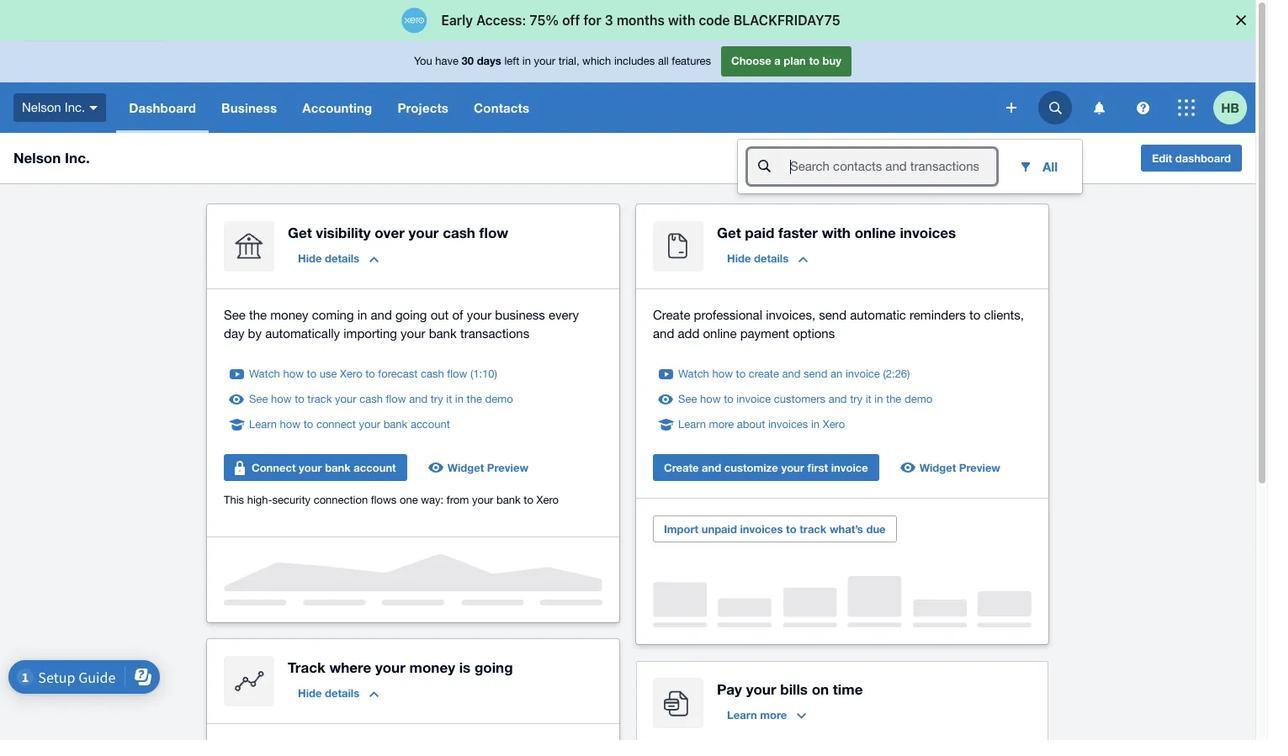 Task type: describe. For each thing, give the bounding box(es) containing it.
pay your bills on time
[[717, 681, 863, 699]]

connect
[[317, 418, 356, 431]]

dashboard
[[1176, 152, 1232, 165]]

to inside the import unpaid invoices to track what's due button
[[786, 523, 797, 536]]

learn more about invoices in xero
[[679, 418, 845, 431]]

unpaid
[[702, 523, 737, 536]]

on
[[812, 681, 829, 699]]

1 svg image from the left
[[1094, 101, 1105, 114]]

contacts button
[[461, 83, 542, 133]]

get for get visibility over your cash flow
[[288, 224, 312, 242]]

nelson inc. button
[[0, 83, 116, 133]]

the inside see the money coming in and going out of your business every day by automatically importing your bank transactions
[[249, 308, 267, 322]]

how for create
[[713, 368, 733, 381]]

track money icon image
[[224, 657, 274, 707]]

all button
[[1006, 150, 1072, 184]]

demo inside see how to track your cash flow and try it in the demo link
[[485, 393, 513, 406]]

all
[[658, 55, 669, 68]]

import
[[664, 523, 699, 536]]

options
[[793, 327, 835, 341]]

your right where
[[375, 659, 406, 677]]

0 vertical spatial invoice
[[846, 368, 881, 381]]

you
[[414, 55, 432, 68]]

accounting
[[302, 100, 372, 115]]

invoices preview bar graph image
[[653, 577, 1032, 628]]

projects button
[[385, 83, 461, 133]]

transactions
[[460, 327, 530, 341]]

2 horizontal spatial xero
[[823, 418, 845, 431]]

0 vertical spatial account
[[411, 418, 450, 431]]

1 vertical spatial inc.
[[65, 149, 90, 167]]

create for create and customize your first invoice
[[664, 461, 699, 475]]

learn for get visibility over your cash flow
[[249, 418, 277, 431]]

bank inside see the money coming in and going out of your business every day by automatically importing your bank transactions
[[429, 327, 457, 341]]

edit dashboard button
[[1142, 145, 1243, 172]]

watch how to use xero to forecast cash flow (1:10) link
[[249, 366, 498, 383]]

left
[[505, 55, 520, 68]]

0 vertical spatial invoices
[[900, 224, 957, 242]]

see how to track your cash flow and try it in the demo link
[[249, 392, 513, 408]]

with
[[822, 224, 851, 242]]

first
[[808, 461, 828, 475]]

learn how to connect your bank account link
[[249, 417, 450, 434]]

hb button
[[1214, 83, 1256, 133]]

send inside 'create professional invoices, send automatic reminders to clients, and add online payment options'
[[819, 308, 847, 322]]

connect
[[252, 461, 296, 475]]

clients,
[[985, 308, 1025, 322]]

automatically
[[265, 327, 340, 341]]

in inside you have 30 days left in your trial, which includes all features
[[523, 55, 531, 68]]

0 vertical spatial online
[[855, 224, 896, 242]]

hide details button for paid
[[717, 245, 818, 272]]

learn more about invoices in xero link
[[679, 417, 845, 434]]

and inside see the money coming in and going out of your business every day by automatically importing your bank transactions
[[371, 308, 392, 322]]

watch for get paid faster with online invoices
[[679, 368, 710, 381]]

(2:26)
[[884, 368, 911, 381]]

create
[[749, 368, 780, 381]]

how for connect
[[280, 418, 301, 431]]

your inside you have 30 days left in your trial, which includes all features
[[534, 55, 556, 68]]

this
[[224, 494, 244, 507]]

hide for where
[[298, 687, 322, 700]]

due
[[867, 523, 886, 536]]

widget preview for invoices
[[920, 461, 1001, 475]]

professional
[[694, 308, 763, 322]]

1 vertical spatial nelson inc.
[[13, 149, 90, 167]]

use
[[320, 368, 337, 381]]

1 vertical spatial nelson
[[13, 149, 61, 167]]

to inside banner
[[809, 54, 820, 68]]

learn more button
[[717, 702, 817, 729]]

business button
[[209, 83, 290, 133]]

bank down see how to track your cash flow and try it in the demo link
[[384, 418, 408, 431]]

2 it from the left
[[866, 393, 872, 406]]

automatic
[[851, 308, 907, 322]]

30
[[462, 54, 474, 68]]

pay
[[717, 681, 743, 699]]

your up learn how to connect your bank account
[[335, 393, 357, 406]]

in inside see the money coming in and going out of your business every day by automatically importing your bank transactions
[[358, 308, 367, 322]]

edit
[[1153, 152, 1173, 165]]

preview for get visibility over your cash flow
[[487, 461, 529, 475]]

all group
[[738, 140, 1083, 194]]

demo inside see how to invoice customers and try it in the demo link
[[905, 393, 933, 406]]

hide for paid
[[727, 252, 751, 265]]

to up 'see how to track your cash flow and try it in the demo'
[[366, 368, 375, 381]]

widget for flow
[[448, 461, 484, 475]]

what's
[[830, 523, 864, 536]]

payment
[[741, 327, 790, 341]]

in inside learn more about invoices in xero link
[[812, 418, 820, 431]]

see how to invoice customers and try it in the demo
[[679, 393, 933, 406]]

from
[[447, 494, 469, 507]]

connect your bank account
[[252, 461, 396, 475]]

get paid faster with online invoices
[[717, 224, 957, 242]]

of
[[453, 308, 464, 322]]

is
[[459, 659, 471, 677]]

hb
[[1222, 100, 1240, 115]]

an
[[831, 368, 843, 381]]

hide details for paid
[[727, 252, 789, 265]]

details for where
[[325, 687, 360, 700]]

forecast
[[378, 368, 418, 381]]

to right "from"
[[524, 494, 534, 507]]

choose
[[732, 54, 772, 68]]

money inside see the money coming in and going out of your business every day by automatically importing your bank transactions
[[271, 308, 309, 322]]

import unpaid invoices to track what's due
[[664, 523, 886, 536]]

cash inside 'watch how to use xero to forecast cash flow (1:10)' link
[[421, 368, 444, 381]]

account inside button
[[354, 461, 396, 475]]

your right importing
[[401, 327, 426, 341]]

your right "from"
[[472, 494, 494, 507]]

to inside watch how to create and send an invoice (2:26) link
[[736, 368, 746, 381]]

and inside watch how to create and send an invoice (2:26) link
[[783, 368, 801, 381]]

widget for invoices
[[920, 461, 957, 475]]

0 vertical spatial track
[[308, 393, 332, 406]]

flows
[[371, 494, 397, 507]]

your right over
[[409, 224, 439, 242]]

nelson inc. inside popup button
[[22, 100, 85, 114]]

business
[[221, 100, 277, 115]]

0 vertical spatial cash
[[443, 224, 476, 242]]

one
[[400, 494, 418, 507]]

watch how to use xero to forecast cash flow (1:10)
[[249, 368, 498, 381]]

how for track
[[271, 393, 292, 406]]

dashboard link
[[116, 83, 209, 133]]

way:
[[421, 494, 444, 507]]

learn how to connect your bank account
[[249, 418, 450, 431]]

time
[[833, 681, 863, 699]]

bank right "from"
[[497, 494, 521, 507]]

invoice inside button
[[832, 461, 869, 475]]

cash inside see how to track your cash flow and try it in the demo link
[[360, 393, 383, 406]]

learn more
[[727, 709, 787, 722]]

get visibility over your cash flow
[[288, 224, 509, 242]]

and inside 'create professional invoices, send automatic reminders to clients, and add online payment options'
[[653, 327, 675, 341]]

choose a plan to buy
[[732, 54, 842, 68]]

see the money coming in and going out of your business every day by automatically importing your bank transactions
[[224, 308, 579, 341]]

all
[[1043, 159, 1058, 174]]

edit dashboard
[[1153, 152, 1232, 165]]

every
[[549, 308, 579, 322]]



Task type: vqa. For each thing, say whether or not it's contained in the screenshot.
first "Tax" from the bottom
no



Task type: locate. For each thing, give the bounding box(es) containing it.
1 horizontal spatial track
[[800, 523, 827, 536]]

and inside see how to invoice customers and try it in the demo link
[[829, 393, 847, 406]]

in down (2:26)
[[875, 393, 884, 406]]

1 horizontal spatial widget preview
[[920, 461, 1001, 475]]

2 horizontal spatial the
[[887, 393, 902, 406]]

invoices inside the import unpaid invoices to track what's due button
[[740, 523, 783, 536]]

1 vertical spatial invoice
[[737, 393, 771, 406]]

to up learn how to connect your bank account
[[295, 393, 305, 406]]

the down (2:26)
[[887, 393, 902, 406]]

going inside see the money coming in and going out of your business every day by automatically importing your bank transactions
[[396, 308, 427, 322]]

your down see how to track your cash flow and try it in the demo link
[[359, 418, 381, 431]]

hide details button down where
[[288, 680, 389, 707]]

0 vertical spatial going
[[396, 308, 427, 322]]

going right is at bottom
[[475, 659, 513, 677]]

0 horizontal spatial widget preview button
[[421, 455, 539, 482]]

0 horizontal spatial preview
[[487, 461, 529, 475]]

how up learn more about invoices in xero
[[700, 393, 721, 406]]

1 horizontal spatial online
[[855, 224, 896, 242]]

1 horizontal spatial widget preview button
[[893, 455, 1011, 482]]

try
[[431, 393, 443, 406], [851, 393, 863, 406]]

invoice right first
[[832, 461, 869, 475]]

0 vertical spatial send
[[819, 308, 847, 322]]

by
[[248, 327, 262, 341]]

money left is at bottom
[[410, 659, 455, 677]]

and left add
[[653, 327, 675, 341]]

contacts
[[474, 100, 530, 115]]

cash right forecast
[[421, 368, 444, 381]]

and up "customers"
[[783, 368, 801, 381]]

details down where
[[325, 687, 360, 700]]

hide down paid
[[727, 252, 751, 265]]

1 horizontal spatial more
[[760, 709, 787, 722]]

1 vertical spatial create
[[664, 461, 699, 475]]

2 try from the left
[[851, 393, 863, 406]]

2 widget from the left
[[920, 461, 957, 475]]

0 vertical spatial nelson inc.
[[22, 100, 85, 114]]

in inside see how to track your cash flow and try it in the demo link
[[455, 393, 464, 406]]

1 vertical spatial track
[[800, 523, 827, 536]]

a
[[775, 54, 781, 68]]

0 horizontal spatial try
[[431, 393, 443, 406]]

features
[[672, 55, 711, 68]]

1 vertical spatial flow
[[447, 368, 468, 381]]

widget preview button for invoices
[[893, 455, 1011, 482]]

details for paid
[[754, 252, 789, 265]]

hide details button for visibility
[[288, 245, 389, 272]]

get left paid
[[717, 224, 741, 242]]

dialog
[[0, 0, 1269, 40]]

in down transactions
[[455, 393, 464, 406]]

account up flows
[[354, 461, 396, 475]]

invoice
[[846, 368, 881, 381], [737, 393, 771, 406], [832, 461, 869, 475]]

0 horizontal spatial watch
[[249, 368, 280, 381]]

hide details
[[298, 252, 360, 265], [727, 252, 789, 265], [298, 687, 360, 700]]

track
[[308, 393, 332, 406], [800, 523, 827, 536]]

0 horizontal spatial going
[[396, 308, 427, 322]]

watch for get visibility over your cash flow
[[249, 368, 280, 381]]

bills icon image
[[653, 679, 704, 729]]

banking icon image
[[224, 221, 274, 272]]

your right connect
[[299, 461, 322, 475]]

1 demo from the left
[[485, 393, 513, 406]]

0 vertical spatial xero
[[340, 368, 363, 381]]

0 vertical spatial more
[[709, 418, 734, 431]]

more down pay your bills on time
[[760, 709, 787, 722]]

1 horizontal spatial learn
[[679, 418, 706, 431]]

widget preview button for flow
[[421, 455, 539, 482]]

projects
[[398, 100, 449, 115]]

svg image left dashboard link
[[89, 106, 98, 110]]

create and customize your first invoice button
[[653, 455, 880, 482]]

1 horizontal spatial account
[[411, 418, 450, 431]]

svg image up all popup button
[[1007, 103, 1017, 113]]

connect your bank account button
[[224, 455, 407, 482]]

0 horizontal spatial the
[[249, 308, 267, 322]]

2 horizontal spatial see
[[679, 393, 697, 406]]

0 horizontal spatial get
[[288, 224, 312, 242]]

1 get from the left
[[288, 224, 312, 242]]

the down (1:10) at left
[[467, 393, 482, 406]]

watch down the by
[[249, 368, 280, 381]]

1 vertical spatial going
[[475, 659, 513, 677]]

get
[[288, 224, 312, 242], [717, 224, 741, 242]]

see down add
[[679, 393, 697, 406]]

2 widget preview button from the left
[[893, 455, 1011, 482]]

in up importing
[[358, 308, 367, 322]]

2 vertical spatial xero
[[537, 494, 559, 507]]

create inside button
[[664, 461, 699, 475]]

reminders
[[910, 308, 966, 322]]

send up "options"
[[819, 308, 847, 322]]

1 vertical spatial online
[[703, 327, 737, 341]]

to inside see how to invoice customers and try it in the demo link
[[724, 393, 734, 406]]

1 vertical spatial xero
[[823, 418, 845, 431]]

invoice right an
[[846, 368, 881, 381]]

svg image
[[1179, 99, 1196, 116], [1049, 101, 1062, 114], [1007, 103, 1017, 113], [89, 106, 98, 110]]

invoices down the all group
[[900, 224, 957, 242]]

1 horizontal spatial get
[[717, 224, 741, 242]]

watch how to create and send an invoice (2:26)
[[679, 368, 911, 381]]

the up the by
[[249, 308, 267, 322]]

to inside 'create professional invoices, send automatic reminders to clients, and add online payment options'
[[970, 308, 981, 322]]

cash right over
[[443, 224, 476, 242]]

None search field
[[748, 149, 996, 184]]

1 horizontal spatial svg image
[[1137, 101, 1150, 114]]

hide details button down visibility
[[288, 245, 389, 272]]

your
[[534, 55, 556, 68], [409, 224, 439, 242], [467, 308, 492, 322], [401, 327, 426, 341], [335, 393, 357, 406], [359, 418, 381, 431], [299, 461, 322, 475], [782, 461, 805, 475], [472, 494, 494, 507], [375, 659, 406, 677], [747, 681, 777, 699]]

the
[[249, 308, 267, 322], [467, 393, 482, 406], [887, 393, 902, 406]]

0 vertical spatial flow
[[480, 224, 509, 242]]

day
[[224, 327, 245, 341]]

connection
[[314, 494, 368, 507]]

get left visibility
[[288, 224, 312, 242]]

invoices icon image
[[653, 221, 704, 272]]

details down visibility
[[325, 252, 360, 265]]

add
[[678, 327, 700, 341]]

1 horizontal spatial it
[[866, 393, 872, 406]]

hide for visibility
[[298, 252, 322, 265]]

to left connect at the bottom left of page
[[304, 418, 313, 431]]

online inside 'create professional invoices, send automatic reminders to clients, and add online payment options'
[[703, 327, 737, 341]]

navigation containing dashboard
[[116, 83, 995, 133]]

svg image
[[1094, 101, 1105, 114], [1137, 101, 1150, 114]]

1 preview from the left
[[487, 461, 529, 475]]

where
[[330, 659, 371, 677]]

preview for get paid faster with online invoices
[[960, 461, 1001, 475]]

invoices inside learn more about invoices in xero link
[[769, 418, 809, 431]]

watch
[[249, 368, 280, 381], [679, 368, 710, 381]]

0 vertical spatial money
[[271, 308, 309, 322]]

Search contacts and transactions search field
[[789, 151, 996, 183]]

0 horizontal spatial svg image
[[1094, 101, 1105, 114]]

2 vertical spatial flow
[[386, 393, 406, 406]]

more inside button
[[760, 709, 787, 722]]

2 widget preview from the left
[[920, 461, 1001, 475]]

bills
[[781, 681, 808, 699]]

0 horizontal spatial widget preview
[[448, 461, 529, 475]]

1 horizontal spatial demo
[[905, 393, 933, 406]]

svg image up all
[[1049, 101, 1062, 114]]

bank inside button
[[325, 461, 351, 475]]

0 vertical spatial inc.
[[65, 100, 85, 114]]

how for invoice
[[700, 393, 721, 406]]

account down see how to track your cash flow and try it in the demo link
[[411, 418, 450, 431]]

flow
[[480, 224, 509, 242], [447, 368, 468, 381], [386, 393, 406, 406]]

2 demo from the left
[[905, 393, 933, 406]]

learn up connect
[[249, 418, 277, 431]]

widget
[[448, 461, 484, 475], [920, 461, 957, 475]]

0 horizontal spatial money
[[271, 308, 309, 322]]

to left clients,
[[970, 308, 981, 322]]

and
[[371, 308, 392, 322], [653, 327, 675, 341], [783, 368, 801, 381], [409, 393, 428, 406], [829, 393, 847, 406], [702, 461, 722, 475]]

going
[[396, 308, 427, 322], [475, 659, 513, 677]]

0 horizontal spatial more
[[709, 418, 734, 431]]

invoices
[[900, 224, 957, 242], [769, 418, 809, 431], [740, 523, 783, 536]]

and down forecast
[[409, 393, 428, 406]]

more left about
[[709, 418, 734, 431]]

hide details down visibility
[[298, 252, 360, 265]]

create up add
[[653, 308, 691, 322]]

business
[[495, 308, 545, 322]]

2 svg image from the left
[[1137, 101, 1150, 114]]

see for get paid faster with online invoices
[[679, 393, 697, 406]]

it right "customers"
[[866, 393, 872, 406]]

learn down pay
[[727, 709, 757, 722]]

svg image left hb
[[1179, 99, 1196, 116]]

try down 'watch how to use xero to forecast cash flow (1:10)' link
[[431, 393, 443, 406]]

1 horizontal spatial money
[[410, 659, 455, 677]]

1 widget from the left
[[448, 461, 484, 475]]

2 preview from the left
[[960, 461, 1001, 475]]

bank down out
[[429, 327, 457, 341]]

1 widget preview from the left
[[448, 461, 529, 475]]

0 horizontal spatial xero
[[340, 368, 363, 381]]

hide details button down paid
[[717, 245, 818, 272]]

to left what's
[[786, 523, 797, 536]]

and left customize
[[702, 461, 722, 475]]

hide down visibility
[[298, 252, 322, 265]]

import unpaid invoices to track what's due button
[[653, 516, 897, 543]]

in inside see how to invoice customers and try it in the demo link
[[875, 393, 884, 406]]

see up day
[[224, 308, 246, 322]]

see down the by
[[249, 393, 268, 406]]

more for learn more
[[760, 709, 787, 722]]

hide details for where
[[298, 687, 360, 700]]

high-
[[247, 494, 272, 507]]

and up importing
[[371, 308, 392, 322]]

0 horizontal spatial online
[[703, 327, 737, 341]]

1 horizontal spatial try
[[851, 393, 863, 406]]

details for visibility
[[325, 252, 360, 265]]

details down paid
[[754, 252, 789, 265]]

2 vertical spatial invoice
[[832, 461, 869, 475]]

1 try from the left
[[431, 393, 443, 406]]

hide details button
[[288, 245, 389, 272], [717, 245, 818, 272], [288, 680, 389, 707]]

see
[[224, 308, 246, 322], [249, 393, 268, 406], [679, 393, 697, 406]]

in right left
[[523, 55, 531, 68]]

importing
[[344, 327, 397, 341]]

your right of
[[467, 308, 492, 322]]

watch down add
[[679, 368, 710, 381]]

this high-security connection flows one way: from your bank to xero
[[224, 494, 559, 507]]

which
[[583, 55, 612, 68]]

have
[[436, 55, 459, 68]]

1 vertical spatial more
[[760, 709, 787, 722]]

track
[[288, 659, 326, 677]]

how for use
[[283, 368, 304, 381]]

0 vertical spatial create
[[653, 308, 691, 322]]

online
[[855, 224, 896, 242], [703, 327, 737, 341]]

going left out
[[396, 308, 427, 322]]

how left connect at the bottom left of page
[[280, 418, 301, 431]]

your left trial,
[[534, 55, 556, 68]]

1 widget preview button from the left
[[421, 455, 539, 482]]

2 horizontal spatial flow
[[480, 224, 509, 242]]

0 horizontal spatial widget
[[448, 461, 484, 475]]

1 it from the left
[[446, 393, 452, 406]]

security
[[272, 494, 311, 507]]

see how to invoice customers and try it in the demo link
[[679, 392, 933, 408]]

out
[[431, 308, 449, 322]]

watch how to create and send an invoice (2:26) link
[[679, 366, 911, 383]]

create up the import
[[664, 461, 699, 475]]

how left use
[[283, 368, 304, 381]]

nelson inside popup button
[[22, 100, 61, 114]]

learn for get paid faster with online invoices
[[679, 418, 706, 431]]

dashboard
[[129, 100, 196, 115]]

your left first
[[782, 461, 805, 475]]

track inside button
[[800, 523, 827, 536]]

see how to track your cash flow and try it in the demo
[[249, 393, 513, 406]]

in down see how to invoice customers and try it in the demo link
[[812, 418, 820, 431]]

try right "customers"
[[851, 393, 863, 406]]

get for get paid faster with online invoices
[[717, 224, 741, 242]]

1 vertical spatial invoices
[[769, 418, 809, 431]]

invoices down "customers"
[[769, 418, 809, 431]]

navigation
[[116, 83, 995, 133]]

to left create
[[736, 368, 746, 381]]

invoices,
[[766, 308, 816, 322]]

to inside learn how to connect your bank account link
[[304, 418, 313, 431]]

learn left about
[[679, 418, 706, 431]]

invoices right unpaid at the bottom right of page
[[740, 523, 783, 536]]

over
[[375, 224, 405, 242]]

your up "learn more"
[[747, 681, 777, 699]]

visibility
[[316, 224, 371, 242]]

coming
[[312, 308, 354, 322]]

2 vertical spatial cash
[[360, 393, 383, 406]]

track down use
[[308, 393, 332, 406]]

learn inside button
[[727, 709, 757, 722]]

bank up connection
[[325, 461, 351, 475]]

1 watch from the left
[[249, 368, 280, 381]]

1 vertical spatial account
[[354, 461, 396, 475]]

banner
[[0, 40, 1256, 194]]

banking preview line graph image
[[224, 555, 603, 606]]

you have 30 days left in your trial, which includes all features
[[414, 54, 711, 68]]

create professional invoices, send automatic reminders to clients, and add online payment options
[[653, 308, 1025, 341]]

inc. inside popup button
[[65, 100, 85, 114]]

0 horizontal spatial see
[[224, 308, 246, 322]]

0 horizontal spatial track
[[308, 393, 332, 406]]

2 horizontal spatial learn
[[727, 709, 757, 722]]

cash down 'watch how to use xero to forecast cash flow (1:10)' link
[[360, 393, 383, 406]]

create for create professional invoices, send automatic reminders to clients, and add online payment options
[[653, 308, 691, 322]]

1 vertical spatial send
[[804, 368, 828, 381]]

widget preview for flow
[[448, 461, 529, 475]]

2 get from the left
[[717, 224, 741, 242]]

1 horizontal spatial xero
[[537, 494, 559, 507]]

to left use
[[307, 368, 317, 381]]

2 vertical spatial invoices
[[740, 523, 783, 536]]

online right 'with' in the top right of the page
[[855, 224, 896, 242]]

bank
[[429, 327, 457, 341], [384, 418, 408, 431], [325, 461, 351, 475], [497, 494, 521, 507]]

paid
[[745, 224, 775, 242]]

invoice up about
[[737, 393, 771, 406]]

demo down (2:26)
[[905, 393, 933, 406]]

0 horizontal spatial flow
[[386, 393, 406, 406]]

svg image inside the nelson inc. popup button
[[89, 106, 98, 110]]

hide details for visibility
[[298, 252, 360, 265]]

hide down track
[[298, 687, 322, 700]]

1 vertical spatial cash
[[421, 368, 444, 381]]

hide details down where
[[298, 687, 360, 700]]

1 horizontal spatial watch
[[679, 368, 710, 381]]

track where your money is going
[[288, 659, 513, 677]]

money up automatically
[[271, 308, 309, 322]]

create inside 'create professional invoices, send automatic reminders to clients, and add online payment options'
[[653, 308, 691, 322]]

more for learn more about invoices in xero
[[709, 418, 734, 431]]

and down an
[[829, 393, 847, 406]]

how up connect
[[271, 393, 292, 406]]

customize
[[725, 461, 779, 475]]

to inside see how to track your cash flow and try it in the demo link
[[295, 393, 305, 406]]

0 horizontal spatial account
[[354, 461, 396, 475]]

0 horizontal spatial it
[[446, 393, 452, 406]]

1 horizontal spatial flow
[[447, 368, 468, 381]]

hide details down paid
[[727, 252, 789, 265]]

see inside see the money coming in and going out of your business every day by automatically importing your bank transactions
[[224, 308, 246, 322]]

and inside see how to track your cash flow and try it in the demo link
[[409, 393, 428, 406]]

buy
[[823, 54, 842, 68]]

2 watch from the left
[[679, 368, 710, 381]]

to up learn more about invoices in xero
[[724, 393, 734, 406]]

see for get visibility over your cash flow
[[249, 393, 268, 406]]

includes
[[615, 55, 655, 68]]

in
[[523, 55, 531, 68], [358, 308, 367, 322], [455, 393, 464, 406], [875, 393, 884, 406], [812, 418, 820, 431]]

0 horizontal spatial demo
[[485, 393, 513, 406]]

0 horizontal spatial learn
[[249, 418, 277, 431]]

how left create
[[713, 368, 733, 381]]

and inside create and customize your first invoice button
[[702, 461, 722, 475]]

faster
[[779, 224, 818, 242]]

demo down (1:10) at left
[[485, 393, 513, 406]]

online down "professional" on the right top of page
[[703, 327, 737, 341]]

money
[[271, 308, 309, 322], [410, 659, 455, 677]]

1 vertical spatial money
[[410, 659, 455, 677]]

1 horizontal spatial the
[[467, 393, 482, 406]]

to left buy
[[809, 54, 820, 68]]

0 vertical spatial nelson
[[22, 100, 61, 114]]

days
[[477, 54, 502, 68]]

1 horizontal spatial widget
[[920, 461, 957, 475]]

how
[[283, 368, 304, 381], [713, 368, 733, 381], [271, 393, 292, 406], [700, 393, 721, 406], [280, 418, 301, 431]]

send left an
[[804, 368, 828, 381]]

track left what's
[[800, 523, 827, 536]]

1 horizontal spatial see
[[249, 393, 268, 406]]

1 horizontal spatial preview
[[960, 461, 1001, 475]]

send
[[819, 308, 847, 322], [804, 368, 828, 381]]

hide details button for where
[[288, 680, 389, 707]]

1 horizontal spatial going
[[475, 659, 513, 677]]

banner containing hb
[[0, 40, 1256, 194]]



